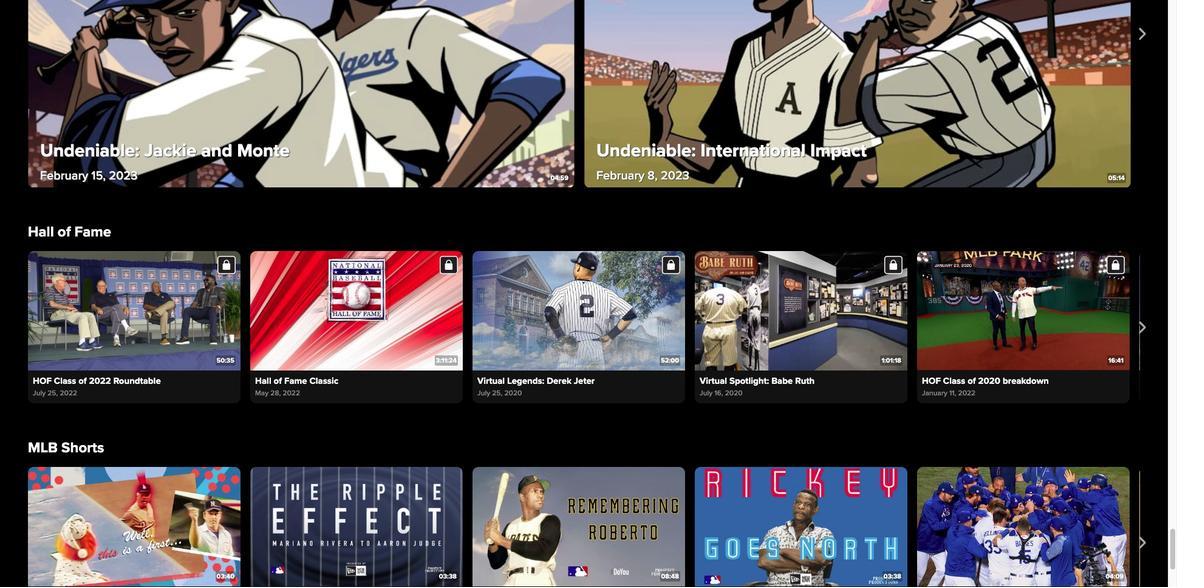 Task type: describe. For each thing, give the bounding box(es) containing it.
50:35
[[217, 357, 234, 365]]

3:11:24
[[436, 357, 457, 365]]

fame for hall of fame
[[74, 224, 111, 241]]

2020 for virtual legends: derek jeter
[[504, 389, 522, 399]]

and
[[201, 139, 232, 162]]

2022 inside hall of fame classic may 28, 2022
[[283, 389, 300, 399]]

youppi gets thrown out in extras image
[[28, 468, 241, 587]]

2023 for international
[[661, 168, 689, 183]]

undeniable: jackie and monte
[[40, 139, 290, 162]]

03:38 for rickey goes north image
[[884, 573, 901, 581]]

july for virtual legends: derek jeter
[[477, 389, 490, 399]]

ruth
[[795, 376, 815, 387]]

undeniable: jackie and monte image
[[28, 0, 575, 188]]

hof class of 2022 roundtable image
[[28, 252, 241, 371]]

hof for hof class of 2020 breakdown
[[922, 376, 941, 387]]

virtual for virtual spotlight: babe ruth
[[700, 376, 727, 387]]

babe
[[771, 376, 793, 387]]

hof class of 2020 breakdown image
[[917, 252, 1130, 371]]

04:09 link
[[917, 468, 1130, 588]]

2022 up mlb shorts
[[60, 389, 77, 399]]

february 15, 2023
[[40, 168, 138, 183]]

remembering roberto image
[[473, 468, 685, 587]]

february for undeniable: jackie and monte
[[40, 168, 88, 183]]

1 03:38 link from the left
[[250, 468, 463, 588]]

2020 inside the hof class of 2020 breakdown january 11, 2022
[[978, 376, 1000, 387]]

hall of fame classic image
[[250, 252, 463, 371]]

undeniable: for undeniable: international impact
[[596, 139, 696, 162]]

breakdown
[[1003, 376, 1049, 387]]

motor city slice image
[[1139, 468, 1177, 587]]

1:01:18
[[882, 357, 901, 365]]

virtual spotlight: babe ruth image
[[695, 252, 907, 371]]

virtual spotlight: babe ruth july 16, 2020
[[700, 376, 815, 399]]

2023 for jackie
[[109, 168, 138, 183]]

8,
[[648, 168, 658, 183]]

of inside hof class of 2022 roundtable july 25, 2022
[[78, 376, 87, 387]]

11,
[[949, 389, 956, 399]]

hof for hof class of 2022 roundtable
[[33, 376, 52, 387]]

25, inside "virtual legends: derek jeter july 25, 2020"
[[492, 389, 503, 399]]

15,
[[91, 168, 106, 183]]

february for undeniable: international impact
[[596, 168, 644, 183]]

monte
[[237, 139, 290, 162]]

03:40 link
[[28, 468, 241, 588]]

08:48 link
[[473, 468, 685, 588]]

february 8, 2023
[[596, 168, 689, 183]]



Task type: locate. For each thing, give the bounding box(es) containing it.
0 horizontal spatial 2023
[[109, 168, 138, 183]]

52:00
[[661, 357, 679, 365]]

1 horizontal spatial 2023
[[661, 168, 689, 183]]

shorts
[[61, 440, 104, 457]]

1 undeniable: from the left
[[40, 139, 140, 162]]

hall inside hall of fame classic may 28, 2022
[[255, 376, 271, 387]]

hall of fame classic may 28, 2022
[[255, 376, 338, 399]]

2022 right 28,
[[283, 389, 300, 399]]

legends:
[[507, 376, 544, 387]]

1 vertical spatial hall
[[255, 376, 271, 387]]

2020 right 16,
[[725, 389, 743, 399]]

2022 inside the hof class of 2020 breakdown january 11, 2022
[[958, 389, 976, 399]]

class inside the hof class of 2020 breakdown january 11, 2022
[[943, 376, 965, 387]]

2022 left 'roundtable'
[[89, 376, 111, 387]]

fame for hall of fame classic may 28, 2022
[[284, 376, 307, 387]]

2 horizontal spatial july
[[700, 389, 713, 399]]

0 horizontal spatial 2020
[[504, 389, 522, 399]]

'the ripple effect' image
[[250, 468, 463, 587]]

virtual left legends:
[[477, 376, 505, 387]]

25, inside hof class of 2022 roundtable july 25, 2022
[[48, 389, 58, 399]]

undeniable: international impact image
[[584, 0, 1131, 188]]

2 25, from the left
[[492, 389, 503, 399]]

impact
[[810, 139, 867, 162]]

jackie
[[144, 139, 197, 162]]

0 horizontal spatial undeniable:
[[40, 139, 140, 162]]

virtual legends: derek jeter july 25, 2020
[[477, 376, 595, 399]]

0 vertical spatial hall
[[28, 224, 54, 241]]

2020 inside virtual spotlight: babe ruth july 16, 2020
[[725, 389, 743, 399]]

1 vertical spatial fame
[[284, 376, 307, 387]]

classic
[[309, 376, 338, 387]]

2 03:38 from the left
[[884, 573, 901, 581]]

class inside hof class of 2022 roundtable july 25, 2022
[[54, 376, 76, 387]]

2020 inside "virtual legends: derek jeter july 25, 2020"
[[504, 389, 522, 399]]

03:38 link
[[250, 468, 463, 588], [695, 468, 907, 588]]

2020
[[978, 376, 1000, 387], [504, 389, 522, 399], [725, 389, 743, 399]]

1 horizontal spatial 2020
[[725, 389, 743, 399]]

virtual
[[477, 376, 505, 387], [700, 376, 727, 387]]

mlb
[[28, 440, 58, 457]]

1 horizontal spatial hall
[[255, 376, 271, 387]]

hof inside hof class of 2022 roundtable july 25, 2022
[[33, 376, 52, 387]]

2022 right 11,
[[958, 389, 976, 399]]

1 february from the left
[[40, 168, 88, 183]]

virtual legends: derek jeter image
[[473, 252, 685, 371]]

03:40
[[217, 573, 234, 581]]

fame
[[74, 224, 111, 241], [284, 376, 307, 387]]

2 2023 from the left
[[661, 168, 689, 183]]

february left 8,
[[596, 168, 644, 183]]

1 horizontal spatial july
[[477, 389, 490, 399]]

fame down february 15, 2023
[[74, 224, 111, 241]]

february
[[40, 168, 88, 183], [596, 168, 644, 183]]

25,
[[48, 389, 58, 399], [492, 389, 503, 399]]

2023
[[109, 168, 138, 183], [661, 168, 689, 183]]

hall
[[28, 224, 54, 241], [255, 376, 271, 387]]

2 class from the left
[[943, 376, 965, 387]]

undeniable: international impact
[[596, 139, 867, 162]]

0 horizontal spatial hof
[[33, 376, 52, 387]]

1 03:38 from the left
[[439, 573, 457, 581]]

2022
[[89, 376, 111, 387], [60, 389, 77, 399], [283, 389, 300, 399], [958, 389, 976, 399]]

virtual inside "virtual legends: derek jeter july 25, 2020"
[[477, 376, 505, 387]]

undeniable: for undeniable: jackie and monte
[[40, 139, 140, 162]]

july inside "virtual legends: derek jeter july 25, 2020"
[[477, 389, 490, 399]]

16,
[[714, 389, 723, 399]]

0 horizontal spatial 03:38
[[439, 573, 457, 581]]

hall for hall of fame
[[28, 224, 54, 241]]

0 horizontal spatial fame
[[74, 224, 111, 241]]

mlb shorts
[[28, 440, 104, 457]]

28,
[[270, 389, 281, 399]]

2 03:38 link from the left
[[695, 468, 907, 588]]

05:14
[[1108, 174, 1125, 182]]

0 horizontal spatial february
[[40, 168, 88, 183]]

3 july from the left
[[700, 389, 713, 399]]

08:48
[[661, 573, 679, 581]]

july for virtual spotlight: babe ruth
[[700, 389, 713, 399]]

1 horizontal spatial february
[[596, 168, 644, 183]]

1 horizontal spatial undeniable:
[[596, 139, 696, 162]]

of
[[58, 224, 71, 241], [78, 376, 87, 387], [274, 376, 282, 387], [968, 376, 976, 387]]

1 horizontal spatial 25,
[[492, 389, 503, 399]]

fame inside hall of fame classic may 28, 2022
[[284, 376, 307, 387]]

1 horizontal spatial 03:38
[[884, 573, 901, 581]]

2020 down legends:
[[504, 389, 522, 399]]

2023 right 8,
[[661, 168, 689, 183]]

virtual legends: larry walker image
[[1139, 252, 1177, 371]]

of inside the hof class of 2020 breakdown january 11, 2022
[[968, 376, 976, 387]]

1 2023 from the left
[[109, 168, 138, 183]]

0 vertical spatial fame
[[74, 224, 111, 241]]

2 february from the left
[[596, 168, 644, 183]]

18 innings for the record books image
[[917, 468, 1130, 587]]

2 horizontal spatial 2020
[[978, 376, 1000, 387]]

july inside hof class of 2022 roundtable july 25, 2022
[[33, 389, 46, 399]]

july
[[33, 389, 46, 399], [477, 389, 490, 399], [700, 389, 713, 399]]

january
[[922, 389, 947, 399]]

0 horizontal spatial hall
[[28, 224, 54, 241]]

04:09
[[1106, 573, 1124, 581]]

fame left classic
[[284, 376, 307, 387]]

international
[[701, 139, 806, 162]]

0 horizontal spatial july
[[33, 389, 46, 399]]

2 virtual from the left
[[700, 376, 727, 387]]

hof class of 2022 roundtable july 25, 2022
[[33, 376, 161, 399]]

1 horizontal spatial virtual
[[700, 376, 727, 387]]

roundtable
[[113, 376, 161, 387]]

2 july from the left
[[477, 389, 490, 399]]

2 undeniable: from the left
[[596, 139, 696, 162]]

0 horizontal spatial class
[[54, 376, 76, 387]]

class
[[54, 376, 76, 387], [943, 376, 965, 387]]

03:38 for 'the ripple effect' image on the left bottom of page
[[439, 573, 457, 581]]

virtual inside virtual spotlight: babe ruth july 16, 2020
[[700, 376, 727, 387]]

derek
[[547, 376, 572, 387]]

spotlight:
[[729, 376, 769, 387]]

class for 2020
[[943, 376, 965, 387]]

hof inside the hof class of 2020 breakdown january 11, 2022
[[922, 376, 941, 387]]

class for 2022
[[54, 376, 76, 387]]

2 hof from the left
[[922, 376, 941, 387]]

july inside virtual spotlight: babe ruth july 16, 2020
[[700, 389, 713, 399]]

hall for hall of fame classic may 28, 2022
[[255, 376, 271, 387]]

1 horizontal spatial 03:38 link
[[695, 468, 907, 588]]

0 horizontal spatial virtual
[[477, 376, 505, 387]]

16:41
[[1108, 357, 1124, 365]]

undeniable: up february 8, 2023
[[596, 139, 696, 162]]

1 25, from the left
[[48, 389, 58, 399]]

2020 for virtual spotlight: babe ruth
[[725, 389, 743, 399]]

1 virtual from the left
[[477, 376, 505, 387]]

2020 left breakdown
[[978, 376, 1000, 387]]

rickey goes north image
[[695, 468, 907, 587]]

04:59
[[551, 174, 568, 182]]

hall of fame
[[28, 224, 111, 241]]

jeter
[[574, 376, 595, 387]]

1 july from the left
[[33, 389, 46, 399]]

1 horizontal spatial fame
[[284, 376, 307, 387]]

1 hof from the left
[[33, 376, 52, 387]]

1 horizontal spatial class
[[943, 376, 965, 387]]

0 horizontal spatial 03:38 link
[[250, 468, 463, 588]]

of inside hall of fame classic may 28, 2022
[[274, 376, 282, 387]]

0 horizontal spatial 25,
[[48, 389, 58, 399]]

2023 right '15,'
[[109, 168, 138, 183]]

03:38
[[439, 573, 457, 581], [884, 573, 901, 581]]

february left '15,'
[[40, 168, 88, 183]]

may
[[255, 389, 269, 399]]

hof class of 2020 breakdown january 11, 2022
[[922, 376, 1049, 399]]

1 class from the left
[[54, 376, 76, 387]]

virtual up 16,
[[700, 376, 727, 387]]

undeniable:
[[40, 139, 140, 162], [596, 139, 696, 162]]

1 horizontal spatial hof
[[922, 376, 941, 387]]

virtual for virtual legends: derek jeter
[[477, 376, 505, 387]]

undeniable: up february 15, 2023
[[40, 139, 140, 162]]

hof
[[33, 376, 52, 387], [922, 376, 941, 387]]



Task type: vqa. For each thing, say whether or not it's contained in the screenshot.


